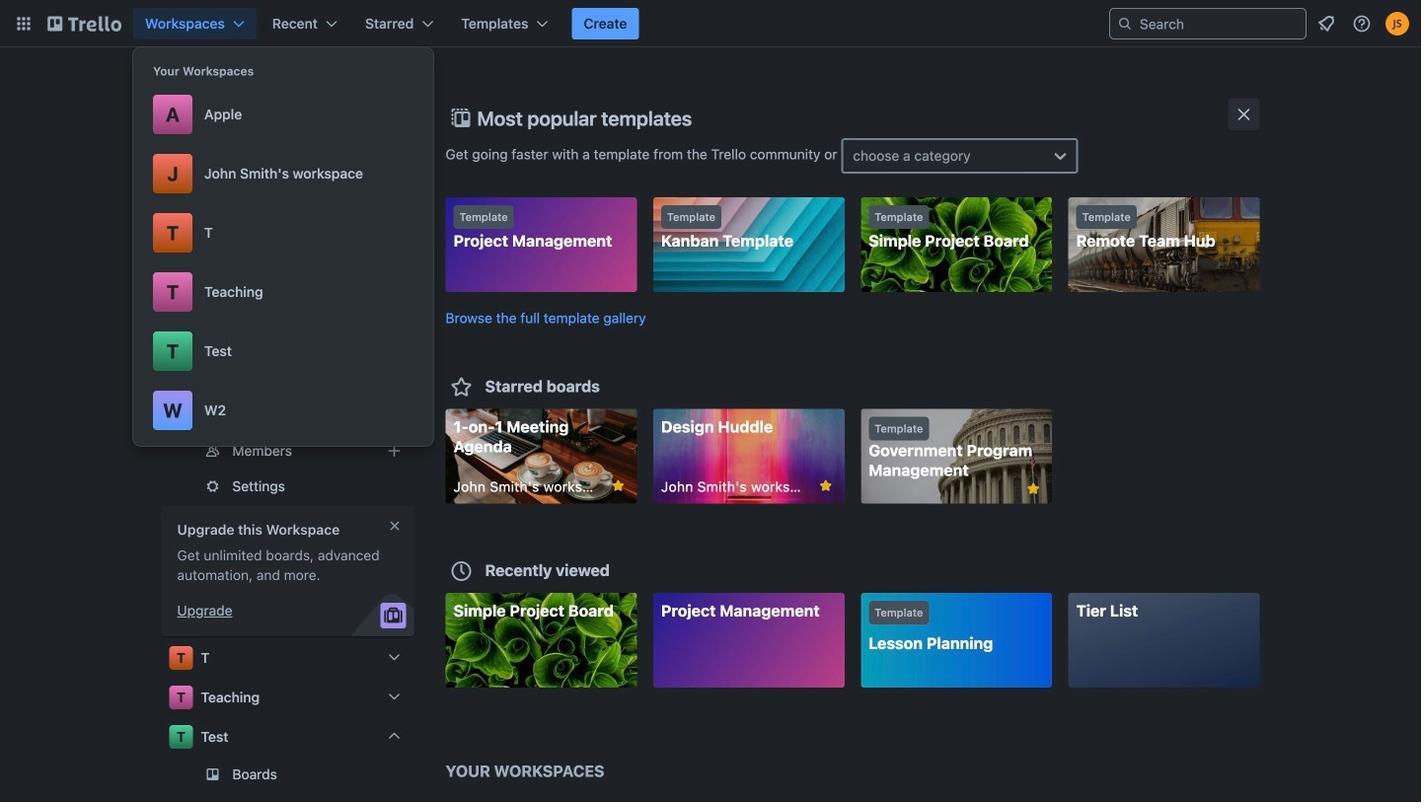 Task type: describe. For each thing, give the bounding box(es) containing it.
primary element
[[0, 0, 1421, 47]]

back to home image
[[47, 8, 121, 39]]

template board image
[[169, 132, 193, 156]]

0 horizontal spatial click to unstar this board. it will be removed from your starred list. image
[[817, 477, 835, 495]]

0 notifications image
[[1314, 12, 1338, 36]]



Task type: vqa. For each thing, say whether or not it's contained in the screenshot.
Color: green, title: none image
no



Task type: locate. For each thing, give the bounding box(es) containing it.
Search field
[[1133, 10, 1306, 37]]

open information menu image
[[1352, 14, 1372, 34]]

search image
[[1117, 16, 1133, 32]]

home image
[[169, 172, 193, 195]]

john smith (johnsmith38824343) image
[[1385, 12, 1409, 36]]

click to unstar this board. it will be removed from your starred list. image
[[609, 477, 627, 495]]

1 horizontal spatial click to unstar this board. it will be removed from your starred list. image
[[1024, 480, 1042, 498]]

click to unstar this board. it will be removed from your starred list. image
[[817, 477, 835, 495], [1024, 480, 1042, 498]]

board image
[[169, 93, 193, 116]]

add image
[[382, 439, 406, 463]]



